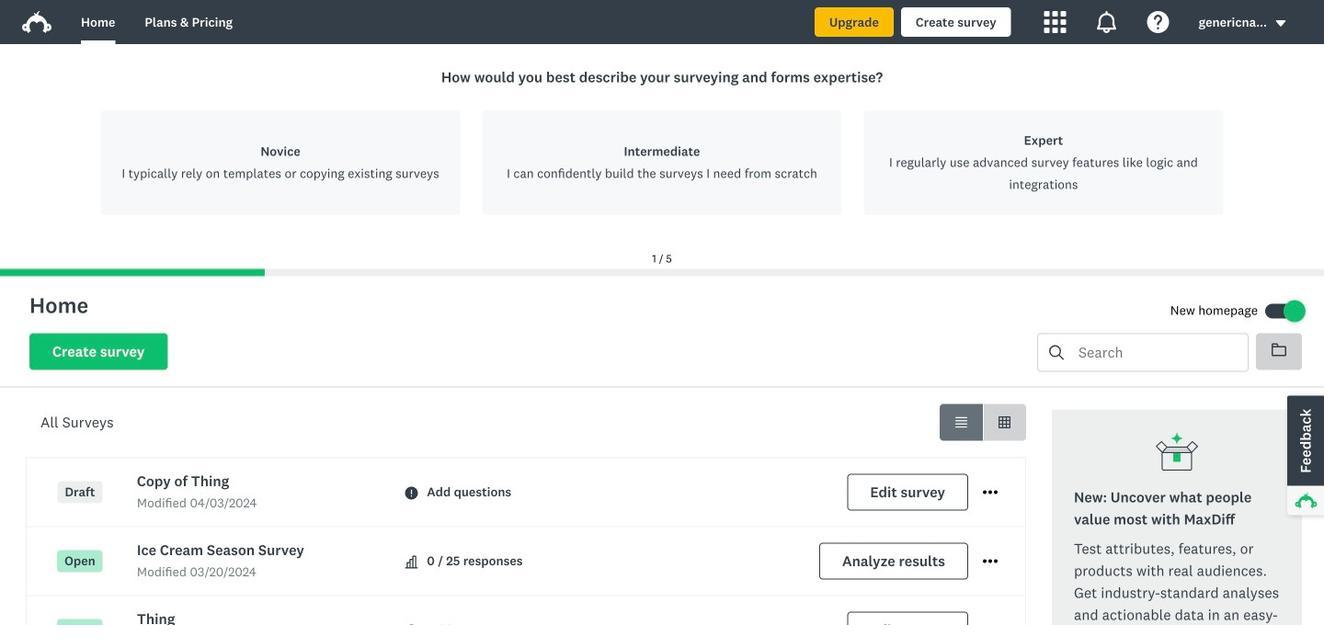 Task type: describe. For each thing, give the bounding box(es) containing it.
search image
[[1050, 345, 1064, 360]]

folders image
[[1272, 343, 1287, 357]]

Search text field
[[1064, 334, 1248, 371]]

2 open menu image from the top
[[983, 554, 998, 569]]

notification center icon image
[[1096, 11, 1118, 33]]

1 open menu image from the top
[[983, 485, 998, 500]]

folders image
[[1272, 344, 1287, 356]]



Task type: locate. For each thing, give the bounding box(es) containing it.
max diff icon image
[[1155, 432, 1200, 476]]

open menu image
[[983, 485, 998, 500], [983, 554, 998, 569], [983, 560, 998, 564]]

1 brand logo image from the top
[[22, 7, 52, 37]]

3 open menu image from the top
[[983, 560, 998, 564]]

dropdown arrow icon image
[[1275, 17, 1288, 30], [1277, 20, 1286, 27]]

open menu image
[[983, 491, 998, 495]]

group
[[940, 404, 1027, 441]]

brand logo image
[[22, 7, 52, 37], [22, 11, 52, 33]]

warning image
[[405, 487, 418, 500]]

help icon image
[[1148, 11, 1170, 33]]

products icon image
[[1045, 11, 1067, 33], [1045, 11, 1067, 33]]

response count image
[[405, 556, 418, 569], [405, 556, 418, 569]]

search image
[[1050, 345, 1064, 360]]

dialog
[[0, 44, 1325, 276]]

2 brand logo image from the top
[[22, 11, 52, 33]]



Task type: vqa. For each thing, say whether or not it's contained in the screenshot.
response based pricing icon
no



